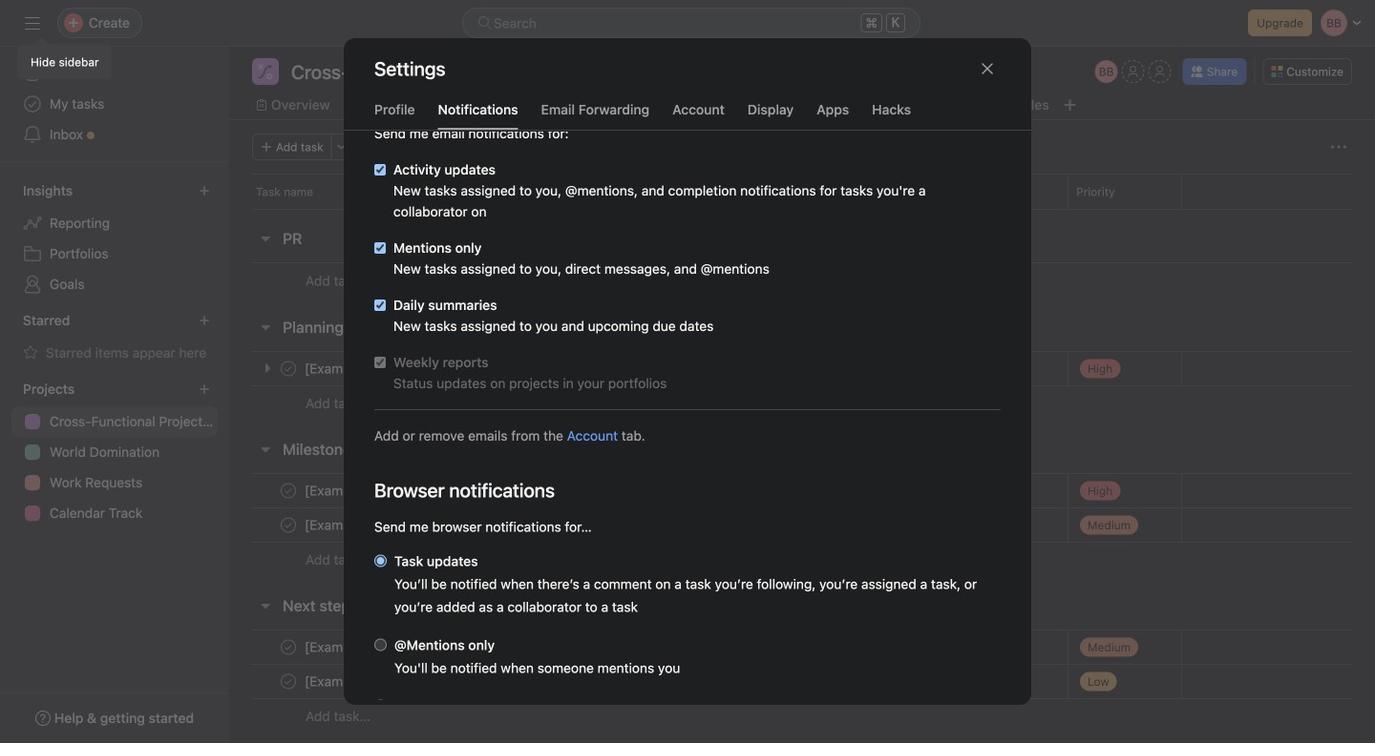 Task type: locate. For each thing, give the bounding box(es) containing it.
mark complete image inside the [example] approve campaign copy cell
[[277, 637, 300, 659]]

task name text field for header milestones tree grid
[[301, 482, 470, 501]]

Task name text field
[[301, 673, 547, 692]]

2 vertical spatial task name text field
[[301, 638, 525, 658]]

Task name text field
[[301, 482, 470, 501], [301, 516, 614, 535], [301, 638, 525, 658]]

3 task name text field from the top
[[301, 638, 525, 658]]

1 vertical spatial collapse task list for this group image
[[258, 320, 273, 335]]

task name text field inside the [example] approve campaign copy cell
[[301, 638, 525, 658]]

None radio
[[374, 555, 387, 568]]

row
[[229, 174, 1375, 209], [252, 208, 1352, 210], [229, 263, 1375, 299], [229, 386, 1375, 421], [229, 474, 1375, 509], [229, 508, 1375, 543], [229, 542, 1375, 578], [229, 630, 1375, 666], [229, 665, 1375, 700], [229, 699, 1375, 734]]

None checkbox
[[374, 164, 386, 176], [374, 243, 386, 254], [374, 164, 386, 176], [374, 243, 386, 254]]

collapse task list for this group image
[[258, 231, 273, 246], [258, 320, 273, 335], [258, 442, 273, 457]]

mark complete image for task name text field inside [example] evaluate new email marketing platform cell
[[277, 514, 300, 537]]

mark complete checkbox inside the [example] find venue for holiday party cell
[[277, 671, 300, 694]]

2 mark complete checkbox from the top
[[277, 637, 300, 659]]

1 vertical spatial task name text field
[[301, 516, 614, 535]]

2 vertical spatial mark complete image
[[277, 637, 300, 659]]

3 collapse task list for this group image from the top
[[258, 442, 273, 457]]

mark complete checkbox inside the [example] approve campaign copy cell
[[277, 637, 300, 659]]

mark complete image inside [example] finalize budget cell
[[277, 480, 300, 503]]

dialog
[[344, 7, 1031, 744]]

0 vertical spatial mark complete checkbox
[[277, 480, 300, 503]]

task name text field inside [example] finalize budget cell
[[301, 482, 470, 501]]

mark complete image inside [example] evaluate new email marketing platform cell
[[277, 514, 300, 537]]

Mark complete checkbox
[[277, 480, 300, 503], [277, 637, 300, 659], [277, 671, 300, 694]]

mark complete image
[[277, 480, 300, 503], [277, 514, 300, 537], [277, 637, 300, 659]]

header planning tree grid
[[229, 351, 1375, 421]]

mark complete checkbox inside [example] finalize budget cell
[[277, 480, 300, 503]]

1 vertical spatial mark complete checkbox
[[277, 637, 300, 659]]

1 mark complete image from the top
[[277, 480, 300, 503]]

mark complete checkbox for task name text field inside the [example] approve campaign copy cell
[[277, 637, 300, 659]]

mark complete checkbox for task name text box
[[277, 671, 300, 694]]

0 vertical spatial task name text field
[[301, 482, 470, 501]]

header next steps tree grid
[[229, 630, 1375, 734]]

settings tab list
[[344, 99, 1031, 131]]

task name text field inside [example] evaluate new email marketing platform cell
[[301, 516, 614, 535]]

2 task name text field from the top
[[301, 516, 614, 535]]

1 mark complete checkbox from the top
[[277, 480, 300, 503]]

3 mark complete image from the top
[[277, 637, 300, 659]]

3 mark complete checkbox from the top
[[277, 671, 300, 694]]

task name text field for header next steps tree grid
[[301, 638, 525, 658]]

None checkbox
[[374, 300, 386, 311], [374, 357, 386, 369], [374, 300, 386, 311], [374, 357, 386, 369]]

0 vertical spatial mark complete image
[[277, 480, 300, 503]]

tooltip
[[19, 40, 110, 78]]

2 mark complete image from the top
[[277, 514, 300, 537]]

manage project members image
[[1095, 60, 1118, 83]]

0 vertical spatial collapse task list for this group image
[[258, 231, 273, 246]]

1 vertical spatial mark complete image
[[277, 514, 300, 537]]

mark complete image for task name text field inside [example] finalize budget cell
[[277, 480, 300, 503]]

2 vertical spatial collapse task list for this group image
[[258, 442, 273, 457]]

None text field
[[287, 58, 550, 85]]

2 collapse task list for this group image from the top
[[258, 320, 273, 335]]

1 task name text field from the top
[[301, 482, 470, 501]]

None radio
[[374, 639, 387, 652], [374, 700, 387, 713], [374, 639, 387, 652], [374, 700, 387, 713]]

mark complete image for task name text field inside the [example] approve campaign copy cell
[[277, 637, 300, 659]]

1 collapse task list for this group image from the top
[[258, 231, 273, 246]]

mark complete checkbox for task name text field inside [example] finalize budget cell
[[277, 480, 300, 503]]

close this dialog image
[[980, 61, 995, 76]]

collapse task list for this group image for header milestones tree grid
[[258, 442, 273, 457]]

2 vertical spatial mark complete checkbox
[[277, 671, 300, 694]]



Task type: describe. For each thing, give the bounding box(es) containing it.
[example] evaluate new email marketing platform cell
[[229, 508, 840, 543]]

[example] finalize budget cell
[[229, 474, 840, 509]]

projects element
[[0, 372, 229, 533]]

[example] approve campaign copy cell
[[229, 630, 840, 666]]

starred element
[[0, 304, 229, 372]]

collapse task list for this group image for header planning tree grid
[[258, 320, 273, 335]]

[example] find venue for holiday party cell
[[229, 665, 840, 700]]

line_and_symbols image
[[258, 64, 273, 79]]

hide sidebar image
[[25, 15, 40, 31]]

Mark complete checkbox
[[277, 514, 300, 537]]

global element
[[0, 47, 229, 161]]

mark complete image
[[277, 671, 300, 694]]

collapse task list for this group image
[[258, 599, 273, 614]]

insights element
[[0, 174, 229, 304]]

header milestones tree grid
[[229, 474, 1375, 578]]



Task type: vqa. For each thing, say whether or not it's contained in the screenshot.
Projects to the top
no



